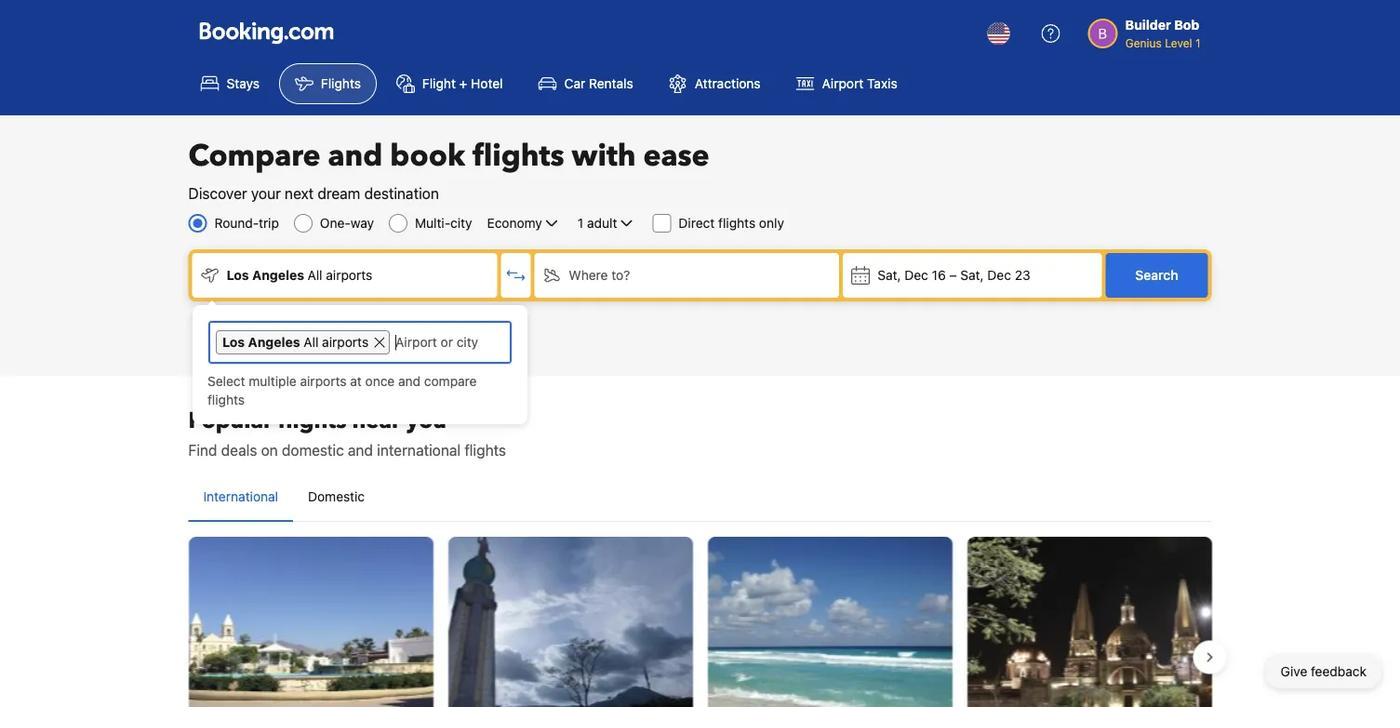 Task type: locate. For each thing, give the bounding box(es) containing it.
los angeles to san salvador image
[[448, 537, 693, 707]]

way
[[351, 215, 374, 231]]

2 vertical spatial airports
[[300, 374, 347, 389]]

0 vertical spatial 1
[[1196, 36, 1201, 49]]

sat, left the 16
[[878, 268, 902, 283]]

taxis
[[868, 76, 898, 91]]

one-way
[[320, 215, 374, 231]]

los angeles to guadalajara image
[[968, 537, 1212, 707]]

tab list
[[188, 473, 1212, 523]]

domestic
[[308, 489, 365, 505]]

16
[[932, 268, 946, 283]]

region
[[174, 530, 1227, 707]]

1 horizontal spatial sat,
[[961, 268, 984, 283]]

0 horizontal spatial 1
[[578, 215, 584, 231]]

booking.com logo image
[[200, 22, 334, 44], [200, 22, 334, 44]]

dec
[[905, 268, 929, 283], [988, 268, 1012, 283]]

los angeles all airports down the trip
[[227, 268, 373, 283]]

1 vertical spatial los
[[222, 335, 245, 350]]

give feedback button
[[1267, 655, 1382, 689]]

dec left the 16
[[905, 268, 929, 283]]

car rentals
[[565, 76, 634, 91]]

builder bob genius level 1
[[1126, 17, 1201, 49]]

popular flights near you find deals on domestic and international flights
[[188, 405, 506, 459]]

1 vertical spatial 1
[[578, 215, 584, 231]]

compare and book flights with ease discover your next dream destination
[[188, 136, 710, 202]]

1 horizontal spatial 1
[[1196, 36, 1201, 49]]

2 dec from the left
[[988, 268, 1012, 283]]

airports left at on the bottom
[[300, 374, 347, 389]]

all down one-
[[308, 268, 323, 283]]

airport
[[823, 76, 864, 91]]

and
[[328, 136, 383, 176], [398, 374, 421, 389], [348, 442, 373, 459]]

with
[[572, 136, 636, 176]]

on
[[261, 442, 278, 459]]

adult
[[587, 215, 618, 231]]

0 horizontal spatial dec
[[905, 268, 929, 283]]

city
[[451, 215, 472, 231]]

and inside popular flights near you find deals on domestic and international flights
[[348, 442, 373, 459]]

once
[[365, 374, 395, 389]]

flights up economy
[[473, 136, 565, 176]]

angeles up multiple
[[248, 335, 300, 350]]

select multiple airports at once and compare flights
[[208, 374, 477, 408]]

and down "near"
[[348, 442, 373, 459]]

los down round-
[[227, 268, 249, 283]]

airports
[[326, 268, 373, 283], [322, 335, 369, 350], [300, 374, 347, 389]]

one-
[[320, 215, 351, 231]]

los angeles all airports up multiple
[[222, 335, 369, 350]]

rentals
[[589, 76, 634, 91]]

1 left the adult
[[578, 215, 584, 231]]

where to?
[[569, 268, 630, 283]]

angeles down the trip
[[252, 268, 304, 283]]

all
[[308, 268, 323, 283], [304, 335, 319, 350]]

flights down select
[[208, 392, 245, 408]]

airports down one-way
[[326, 268, 373, 283]]

bob
[[1175, 17, 1200, 33]]

los
[[227, 268, 249, 283], [222, 335, 245, 350]]

airport taxis
[[823, 76, 898, 91]]

23
[[1015, 268, 1031, 283]]

flights inside select multiple airports at once and compare flights
[[208, 392, 245, 408]]

and up 'dream'
[[328, 136, 383, 176]]

los up select
[[222, 335, 245, 350]]

airports up at on the bottom
[[322, 335, 369, 350]]

sat, right –
[[961, 268, 984, 283]]

0 vertical spatial los
[[227, 268, 249, 283]]

sat,
[[878, 268, 902, 283], [961, 268, 984, 283]]

2 vertical spatial and
[[348, 442, 373, 459]]

0 vertical spatial angeles
[[252, 268, 304, 283]]

–
[[950, 268, 957, 283]]

flight
[[423, 76, 456, 91]]

angeles
[[252, 268, 304, 283], [248, 335, 300, 350]]

and right once on the bottom left of the page
[[398, 374, 421, 389]]

2 sat, from the left
[[961, 268, 984, 283]]

0 vertical spatial and
[[328, 136, 383, 176]]

1
[[1196, 36, 1201, 49], [578, 215, 584, 231]]

flights link
[[279, 63, 377, 104]]

near
[[352, 405, 401, 436]]

flights
[[473, 136, 565, 176], [719, 215, 756, 231], [208, 392, 245, 408], [278, 405, 347, 436], [465, 442, 506, 459]]

all up select multiple airports at once and compare flights at the left bottom
[[304, 335, 319, 350]]

to?
[[612, 268, 630, 283]]

dec left 23
[[988, 268, 1012, 283]]

1 sat, from the left
[[878, 268, 902, 283]]

economy
[[487, 215, 543, 231]]

next
[[285, 185, 314, 202]]

airport taxis link
[[781, 63, 914, 104]]

1 vertical spatial and
[[398, 374, 421, 389]]

attractions link
[[653, 63, 777, 104]]

domestic
[[282, 442, 344, 459]]

book
[[390, 136, 465, 176]]

find
[[188, 442, 217, 459]]

international button
[[188, 473, 293, 521]]

airports inside select multiple airports at once and compare flights
[[300, 374, 347, 389]]

0 horizontal spatial sat,
[[878, 268, 902, 283]]

1 adult button
[[576, 212, 638, 235]]

1 horizontal spatial dec
[[988, 268, 1012, 283]]

only
[[760, 215, 785, 231]]

1 right the level
[[1196, 36, 1201, 49]]

destination
[[364, 185, 439, 202]]

los angeles all airports
[[227, 268, 373, 283], [222, 335, 369, 350]]

and inside select multiple airports at once and compare flights
[[398, 374, 421, 389]]

sat, dec 16 – sat, dec 23
[[878, 268, 1031, 283]]

1 vertical spatial all
[[304, 335, 319, 350]]



Task type: vqa. For each thing, say whether or not it's contained in the screenshot.
·
no



Task type: describe. For each thing, give the bounding box(es) containing it.
0 vertical spatial airports
[[326, 268, 373, 283]]

compare
[[424, 374, 477, 389]]

round-trip
[[215, 215, 279, 231]]

1 inside popup button
[[578, 215, 584, 231]]

international
[[377, 442, 461, 459]]

0 vertical spatial los angeles all airports
[[227, 268, 373, 283]]

flights inside compare and book flights with ease discover your next dream destination
[[473, 136, 565, 176]]

multi-
[[415, 215, 451, 231]]

los angeles to cancún image
[[708, 537, 953, 707]]

flight + hotel
[[423, 76, 503, 91]]

search button
[[1106, 253, 1209, 298]]

flights left only
[[719, 215, 756, 231]]

flights
[[321, 76, 361, 91]]

select
[[208, 374, 245, 389]]

genius
[[1126, 36, 1162, 49]]

round-
[[215, 215, 259, 231]]

1 vertical spatial airports
[[322, 335, 369, 350]]

at
[[350, 374, 362, 389]]

give
[[1281, 664, 1308, 680]]

compare
[[188, 136, 321, 176]]

and inside compare and book flights with ease discover your next dream destination
[[328, 136, 383, 176]]

1 vertical spatial los angeles all airports
[[222, 335, 369, 350]]

Airport or city text field
[[394, 330, 505, 355]]

tab list containing international
[[188, 473, 1212, 523]]

direct
[[679, 215, 715, 231]]

multiple
[[249, 374, 297, 389]]

dream
[[318, 185, 361, 202]]

you
[[406, 405, 447, 436]]

search
[[1136, 268, 1179, 283]]

popular
[[188, 405, 272, 436]]

car
[[565, 76, 586, 91]]

1 dec from the left
[[905, 268, 929, 283]]

where
[[569, 268, 608, 283]]

stays link
[[185, 63, 275, 104]]

hotel
[[471, 76, 503, 91]]

domestic button
[[293, 473, 380, 521]]

car rentals link
[[523, 63, 649, 104]]

1 adult
[[578, 215, 618, 231]]

give feedback
[[1281, 664, 1367, 680]]

flights up domestic
[[278, 405, 347, 436]]

discover
[[188, 185, 247, 202]]

stays
[[227, 76, 260, 91]]

deals
[[221, 442, 257, 459]]

0 vertical spatial all
[[308, 268, 323, 283]]

international
[[203, 489, 278, 505]]

feedback
[[1312, 664, 1367, 680]]

builder
[[1126, 17, 1172, 33]]

flight + hotel link
[[381, 63, 519, 104]]

attractions
[[695, 76, 761, 91]]

1 vertical spatial angeles
[[248, 335, 300, 350]]

multi-city
[[415, 215, 472, 231]]

flights right 'international'
[[465, 442, 506, 459]]

1 inside builder bob genius level 1
[[1196, 36, 1201, 49]]

your
[[251, 185, 281, 202]]

direct flights only
[[679, 215, 785, 231]]

los angeles to san josé del cabo image
[[188, 537, 433, 707]]

where to? button
[[535, 253, 840, 298]]

level
[[1166, 36, 1193, 49]]

ease
[[644, 136, 710, 176]]

sat, dec 16 – sat, dec 23 button
[[844, 253, 1103, 298]]

+
[[460, 76, 468, 91]]

trip
[[259, 215, 279, 231]]



